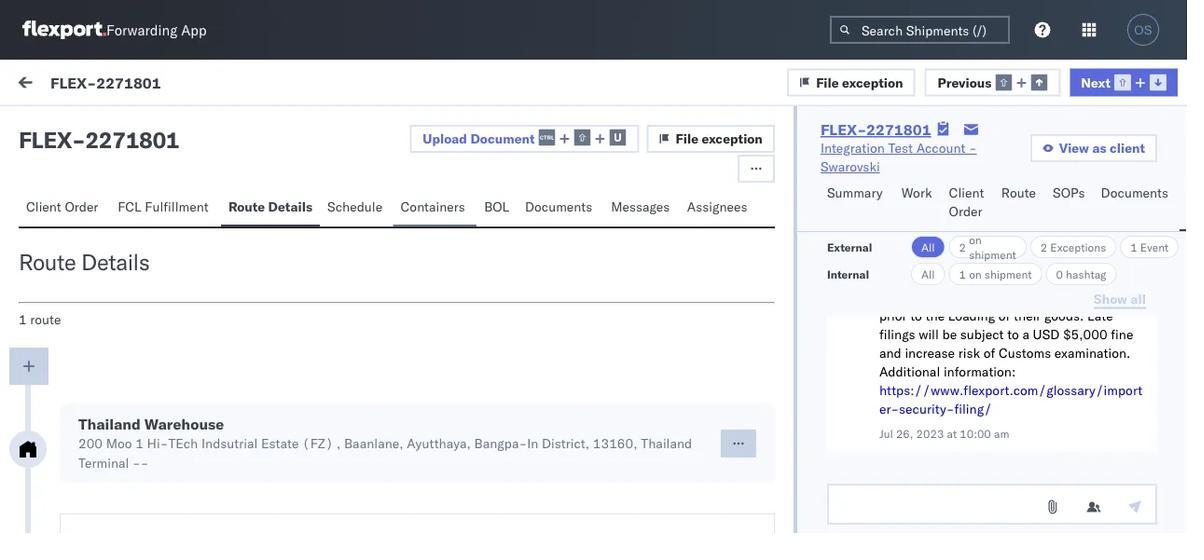 Task type: describe. For each thing, give the bounding box(es) containing it.
exception: for exception: (air recovery) schedule delay: terminal - cargo availability delay
[[59, 477, 125, 493]]

1 horizontal spatial file
[[816, 74, 839, 90]]

internal for internal
[[827, 267, 870, 281]]

flex
[[19, 126, 72, 154]]

10:00
[[960, 427, 992, 441]]

work for my
[[53, 72, 102, 97]]

import work button
[[131, 60, 219, 110]]

and for will
[[262, 430, 285, 446]]

savant for oct 26, 2023, 2:45 pm pdt
[[133, 202, 173, 218]]

pm for 2:44
[[528, 478, 547, 494]]

upload document
[[423, 130, 535, 147]]

1 vertical spatial file
[[676, 131, 699, 147]]

458574 for oct 26, 2023, 2:45 pm pdt
[[965, 236, 1014, 252]]

of inside cargo takes longer than expected. please note that this may impact your shipment's final delivery date. we appreciate your understanding and will update you with the status of your shipment as soon as possible.
[[147, 449, 159, 465]]

account
[[917, 140, 966, 156]]

shipment inside cargo takes longer than expected. please note that this may impact your shipment's final delivery date. we appreciate your understanding and will update you with the status of your shipment as soon as possible.
[[192, 449, 247, 465]]

cargo
[[125, 495, 162, 512]]

indsutrial
[[201, 436, 258, 452]]

2271801 down import
[[85, 126, 179, 154]]

partnership.
[[205, 290, 277, 306]]

26, for oct 26, 2023, 2:44 pm pdt
[[433, 478, 453, 494]]

lucrative
[[150, 290, 201, 306]]

2 for exceptions
[[1041, 240, 1048, 254]]

2023, for 2:44
[[456, 478, 493, 494]]

2 exceptions
[[1041, 240, 1107, 254]]

filings
[[880, 327, 916, 343]]

0 hashtag
[[1057, 267, 1107, 281]]

shipment for 1 on shipment
[[985, 267, 1032, 281]]

is
[[84, 271, 95, 288]]

4 resize handle column header from the left
[[1154, 156, 1176, 534]]

loading
[[949, 308, 996, 325]]

shipment for 2 on shipment
[[969, 248, 1017, 262]]

upload document button
[[410, 125, 640, 153]]

schedule inside button
[[328, 199, 383, 215]]

related
[[927, 162, 966, 176]]

1 on shipment
[[960, 267, 1032, 281]]

internal (0)
[[125, 118, 198, 135]]

we
[[56, 430, 75, 446]]

o s for oct 26, 2023, 2:44 pm pdt
[[62, 447, 74, 458]]

integration
[[821, 140, 885, 156]]

additional
[[880, 364, 941, 381]]

route details button
[[221, 190, 320, 227]]

1 for 1 route
[[19, 312, 27, 328]]

0 horizontal spatial to
[[911, 308, 923, 325]]

and for increase
[[880, 346, 902, 362]]

0 horizontal spatial route
[[19, 248, 76, 276]]

security
[[934, 290, 983, 306]]

2 flex- 458574 from the top
[[926, 357, 1014, 373]]

internal (0) button
[[118, 110, 209, 146]]

1 horizontal spatial client order
[[949, 185, 985, 220]]

schedule button
[[320, 190, 393, 227]]

1 horizontal spatial of
[[984, 346, 996, 362]]

oct 26, 2023, 2:45 pm pdt
[[408, 236, 575, 252]]

containers
[[401, 199, 465, 215]]

soon
[[267, 449, 296, 465]]

- inside 'exception: (air recovery) schedule delay: terminal - cargo availability delay'
[[114, 495, 122, 512]]

2271801 down forwarding on the top
[[96, 73, 161, 92]]

devan delay
[[202, 234, 279, 250]]

assignees button
[[680, 190, 759, 227]]

that
[[331, 393, 355, 409]]

expected.
[[198, 393, 256, 409]]

by
[[1088, 290, 1102, 306]]

0 vertical spatial thailand
[[78, 415, 141, 434]]

risk
[[959, 346, 981, 362]]

jul
[[880, 427, 894, 441]]

work inside "button"
[[181, 77, 212, 93]]

0 vertical spatial of
[[999, 308, 1011, 325]]

https://www.flexport.com/glossary/import
[[880, 383, 1143, 399]]

0 horizontal spatial client
[[26, 199, 61, 215]]

(0) for external (0)
[[82, 118, 107, 135]]

we
[[56, 290, 72, 306]]

savant for oct 26, 2023, 2:44 pm pdt
[[133, 445, 173, 461]]

date.
[[329, 411, 359, 428]]

documents for right documents button
[[1101, 185, 1169, 201]]

subject
[[961, 327, 1004, 343]]

o for oct 26, 2023, 2:44 pm pdt
[[62, 447, 69, 458]]

delay inside 'exception: (air recovery) schedule delay: terminal - cargo availability delay'
[[239, 495, 275, 512]]

thailand warehouse 200 moo 1 hi-tech indsutrial estate (fz) , baanlane, ayutthaya, bangpa-in district, 13160, thailand terminal --
[[78, 415, 693, 472]]

external (0) button
[[22, 110, 118, 146]]

200
[[78, 436, 103, 452]]

required
[[1035, 290, 1085, 306]]

0
[[1057, 267, 1064, 281]]

2023, for 2:45
[[456, 236, 493, 252]]

0 vertical spatial your
[[153, 411, 179, 428]]

1 vertical spatial to
[[1008, 327, 1020, 343]]

1 event
[[1131, 240, 1169, 254]]

1 for 1 on shipment
[[960, 267, 967, 281]]

integration test account - swarovski link
[[821, 139, 1031, 176]]

all for 2
[[922, 240, 935, 254]]

1 inside thailand warehouse 200 moo 1 hi-tech indsutrial estate (fz) , baanlane, ayutthaya, bangpa-in district, 13160, thailand terminal --
[[136, 436, 144, 452]]

0 vertical spatial flex-2271801
[[50, 73, 161, 92]]

tech
[[168, 436, 198, 452]]

s for oct 26, 2023, 2:45 pm pdt
[[69, 204, 74, 216]]

0 horizontal spatial order
[[65, 199, 98, 215]]

2 resize handle column header from the left
[[636, 156, 659, 534]]

work for related
[[968, 162, 993, 176]]

schedule inside 'exception: (air recovery) schedule delay: terminal - cargo availability delay'
[[228, 477, 286, 493]]

pdt for oct 26, 2023, 2:44 pm pdt
[[551, 478, 575, 494]]

1 resize handle column header from the left
[[377, 156, 400, 534]]

1 vertical spatial exception
[[702, 131, 763, 147]]

(air
[[129, 477, 156, 493]]

0 horizontal spatial route details
[[19, 248, 150, 276]]

messages button
[[604, 190, 680, 227]]

o s for oct 26, 2023, 2:45 pm pdt
[[62, 204, 74, 216]]

1 horizontal spatial flex-2271801
[[821, 120, 932, 139]]

may
[[82, 411, 106, 428]]

pdt for oct 26, 2023, 2:45 pm pdt
[[551, 236, 575, 252]]

takes
[[92, 393, 124, 409]]

assignees
[[687, 199, 748, 215]]

er-
[[880, 402, 899, 418]]

shipment's
[[182, 411, 246, 428]]

my
[[19, 72, 48, 97]]

1 route
[[19, 312, 61, 328]]

omkar for oct 26, 2023, 2:44 pm pdt
[[90, 445, 130, 461]]

flex - 2271801
[[19, 126, 179, 154]]

1 vertical spatial your
[[144, 430, 170, 446]]

my work
[[19, 72, 102, 97]]

ayutthaya,
[[407, 436, 471, 452]]

required by cbp prior to the loading of their goods. late filings will be subject to a usd $5,000 fine and increase risk of customs examination. additional information:
[[880, 290, 1134, 381]]

security-
[[899, 402, 955, 418]]

this is a great deal we will create a lucrative partnership.
[[56, 271, 277, 306]]

delay:
[[289, 477, 327, 493]]

all button for 2
[[911, 236, 946, 258]]

route details inside button
[[228, 199, 313, 215]]

exception: (air recovery) schedule delay: terminal - cargo availability delay
[[56, 477, 327, 512]]

2 horizontal spatial route
[[1002, 185, 1037, 201]]

fcl fulfillment
[[118, 199, 209, 215]]

please
[[259, 393, 298, 409]]

2 vertical spatial your
[[163, 449, 188, 465]]

terminal inside thailand warehouse 200 moo 1 hi-tech indsutrial estate (fz) , baanlane, ayutthaya, bangpa-in district, 13160, thailand terminal --
[[78, 455, 129, 472]]

sops
[[1053, 185, 1086, 201]]

cargo takes longer than expected. please note that this may impact your shipment's final delivery date. we appreciate your understanding and will update you with the status of your shipment as soon as possible.
[[56, 393, 377, 465]]

(0) for internal (0)
[[174, 118, 198, 135]]

0 horizontal spatial as
[[250, 449, 264, 465]]

district,
[[542, 436, 590, 452]]

view
[[1060, 140, 1090, 156]]

test
[[889, 140, 913, 156]]

0 horizontal spatial a
[[98, 271, 105, 288]]

increase
[[905, 346, 955, 362]]

delivery
[[279, 411, 325, 428]]

1 horizontal spatial client
[[949, 185, 985, 201]]

bol button
[[477, 190, 518, 227]]

https://www.flexport.com/glossary/import er-security-filing/ link
[[880, 383, 1143, 418]]

1 horizontal spatial a
[[140, 290, 147, 306]]

1 horizontal spatial as
[[299, 449, 313, 465]]

import
[[138, 77, 178, 93]]

0 vertical spatial file exception
[[816, 74, 904, 90]]

availability
[[165, 495, 236, 512]]

route button
[[994, 176, 1046, 231]]

documents for the left documents button
[[525, 199, 593, 215]]

1 horizontal spatial client order button
[[942, 176, 994, 231]]



Task type: vqa. For each thing, say whether or not it's contained in the screenshot.
topmost Oct
yes



Task type: locate. For each thing, give the bounding box(es) containing it.
omkar for oct 26, 2023, 2:45 pm pdt
[[90, 202, 130, 218]]

0 horizontal spatial client order button
[[19, 190, 110, 227]]

shipment inside 2 on shipment
[[969, 248, 1017, 262]]

late
[[1088, 308, 1114, 325]]

will inside required by cbp prior to the loading of their goods. late filings will be subject to a usd $5,000 fine and increase risk of customs examination. additional information:
[[919, 327, 939, 343]]

0 vertical spatial 26,
[[433, 236, 453, 252]]

will up increase
[[919, 327, 939, 343]]

final
[[250, 411, 276, 428]]

2 omkar from the top
[[90, 445, 130, 461]]

0 horizontal spatial documents button
[[518, 190, 604, 227]]

0 horizontal spatial schedule
[[228, 477, 286, 493]]

2 exception: from the top
[[59, 477, 125, 493]]

a inside required by cbp prior to the loading of their goods. late filings will be subject to a usd $5,000 fine and increase risk of customs examination. additional information:
[[1023, 327, 1030, 343]]

forwarding app
[[106, 21, 207, 39]]

exception: inside 'exception: (air recovery) schedule delay: terminal - cargo availability delay'
[[59, 477, 125, 493]]

flex- up the integration
[[821, 120, 867, 139]]

1 horizontal spatial route
[[228, 199, 265, 215]]

on
[[969, 233, 982, 247], [969, 267, 982, 281]]

0 vertical spatial pm
[[528, 236, 547, 252]]

1 pdt from the top
[[551, 236, 575, 252]]

2 pm from the top
[[528, 478, 547, 494]]

goods.
[[1045, 308, 1085, 325]]

o s down we
[[62, 447, 74, 458]]

o s left fcl
[[62, 204, 74, 216]]

and inside cargo takes longer than expected. please note that this may impact your shipment's final delivery date. we appreciate your understanding and will update you with the status of your shipment as soon as possible.
[[262, 430, 285, 446]]

0 vertical spatial will
[[76, 290, 96, 306]]

2 horizontal spatial will
[[919, 327, 939, 343]]

2 all button from the top
[[911, 263, 946, 285]]

route details up devan delay
[[228, 199, 313, 215]]

1 all button from the top
[[911, 236, 946, 258]]

hi-
[[147, 436, 168, 452]]

0 horizontal spatial client order
[[26, 199, 98, 215]]

flex-
[[50, 73, 96, 92], [821, 120, 867, 139], [926, 236, 965, 252], [926, 357, 965, 373], [926, 478, 965, 494]]

resize handle column header
[[377, 156, 400, 534], [636, 156, 659, 534], [895, 156, 917, 534], [1154, 156, 1176, 534]]

flexport. image
[[22, 21, 106, 39]]

1 horizontal spatial work
[[902, 185, 933, 201]]

previous button
[[925, 68, 1061, 96]]

0 vertical spatial all button
[[911, 236, 946, 258]]

sops button
[[1046, 176, 1094, 231]]

0 vertical spatial savant
[[133, 202, 173, 218]]

external inside button
[[30, 118, 79, 135]]

1 vertical spatial on
[[969, 267, 982, 281]]

0 vertical spatial all
[[922, 240, 935, 254]]

as right view
[[1093, 140, 1107, 156]]

omkar savant for oct 26, 2023, 2:45 pm pdt
[[90, 202, 173, 218]]

work inside 'button'
[[902, 185, 933, 201]]

savant
[[133, 202, 173, 218], [133, 445, 173, 461]]

0 horizontal spatial internal
[[125, 118, 171, 135]]

route
[[1002, 185, 1037, 201], [228, 199, 265, 215], [19, 248, 76, 276]]

this
[[56, 271, 81, 288]]

warehouse
[[144, 415, 224, 434]]

458574 down am
[[965, 478, 1014, 494]]

client down the related
[[949, 185, 985, 201]]

0 vertical spatial internal
[[125, 118, 171, 135]]

2 vertical spatial flex- 458574
[[926, 478, 1014, 494]]

omkar down may
[[90, 445, 130, 461]]

26, for jul 26, 2023 at 10:00 am
[[896, 427, 914, 441]]

None text field
[[827, 484, 1158, 525]]

omkar savant down "impact"
[[90, 445, 173, 461]]

2 for on
[[960, 240, 967, 254]]

internal down summary "button" on the top right of page
[[827, 267, 870, 281]]

exception up flex-2271801 link
[[843, 74, 904, 90]]

as inside button
[[1093, 140, 1107, 156]]

2023, left 2:45 at the left top of the page
[[456, 236, 493, 252]]

pm for 2:45
[[528, 236, 547, 252]]

all button up security
[[911, 263, 946, 285]]

you
[[356, 430, 377, 446]]

documents right the bol button
[[525, 199, 593, 215]]

documents button up 2:45 at the left top of the page
[[518, 190, 604, 227]]

oct down ayutthaya,
[[408, 478, 429, 494]]

delay
[[244, 234, 279, 250], [239, 495, 275, 512]]

a right is
[[98, 271, 105, 288]]

details inside button
[[268, 199, 313, 215]]

on for 2
[[969, 233, 982, 247]]

thailand right 13160,
[[641, 436, 693, 452]]

and up soon
[[262, 430, 285, 446]]

2 savant from the top
[[133, 445, 173, 461]]

1 vertical spatial thailand
[[641, 436, 693, 452]]

1 vertical spatial details
[[81, 248, 150, 276]]

2 o s from the top
[[62, 447, 74, 458]]

to
[[911, 308, 923, 325], [1008, 327, 1020, 343]]

on up 1 on shipment
[[969, 233, 982, 247]]

s left fcl
[[69, 204, 74, 216]]

0 horizontal spatial exception
[[702, 131, 763, 147]]

be
[[943, 327, 957, 343]]

order inside client order
[[949, 203, 983, 220]]

0 vertical spatial o s
[[62, 204, 74, 216]]

s down we
[[69, 447, 74, 458]]

flex- 458574 for oct 26, 2023, 2:45 pm pdt
[[926, 236, 1014, 252]]

information:
[[944, 364, 1016, 381]]

458574 for oct 26, 2023, 2:44 pm pdt
[[965, 478, 1014, 494]]

3 458574 from the top
[[965, 478, 1014, 494]]

bangpa-
[[474, 436, 527, 452]]

1 vertical spatial terminal
[[56, 495, 110, 512]]

1 left route
[[19, 312, 27, 328]]

delay down route details button on the left top of page
[[244, 234, 279, 250]]

0 vertical spatial the
[[926, 308, 945, 325]]

view as client
[[1060, 140, 1146, 156]]

(0) right 'flex'
[[82, 118, 107, 135]]

0 horizontal spatial details
[[81, 248, 150, 276]]

1 savant from the top
[[133, 202, 173, 218]]

0 vertical spatial terminal
[[78, 455, 129, 472]]

0 vertical spatial exception:
[[59, 234, 125, 250]]

2 vertical spatial of
[[147, 449, 159, 465]]

1 for 1 event
[[1131, 240, 1138, 254]]

shipment up 1 on shipment
[[969, 248, 1017, 262]]

1 omkar from the top
[[90, 202, 130, 218]]

will
[[76, 290, 96, 306], [919, 327, 939, 343], [288, 430, 308, 446]]

2 2023, from the top
[[456, 478, 493, 494]]

1 2 from the left
[[960, 240, 967, 254]]

0 vertical spatial a
[[98, 271, 105, 288]]

order up 2 on shipment
[[949, 203, 983, 220]]

0 vertical spatial flex- 458574
[[926, 236, 1014, 252]]

1 vertical spatial all
[[922, 267, 935, 281]]

0 vertical spatial work
[[181, 77, 212, 93]]

client order button left fcl
[[19, 190, 110, 227]]

3 flex- 458574 from the top
[[926, 478, 1014, 494]]

1 s from the top
[[69, 204, 74, 216]]

to right prior
[[911, 308, 923, 325]]

this
[[56, 411, 78, 428]]

omkar left fulfillment
[[90, 202, 130, 218]]

2271801 up test
[[867, 120, 932, 139]]

0 horizontal spatial and
[[262, 430, 285, 446]]

as left soon
[[250, 449, 264, 465]]

0 vertical spatial external
[[30, 118, 79, 135]]

of down subject
[[984, 346, 996, 362]]

exception up assignees
[[702, 131, 763, 147]]

jul 26, 2023 at 10:00 am
[[880, 427, 1010, 441]]

1 vertical spatial 458574
[[965, 357, 1014, 373]]

flex- right "my"
[[50, 73, 96, 92]]

2 horizontal spatial as
[[1093, 140, 1107, 156]]

1 vertical spatial internal
[[827, 267, 870, 281]]

1 horizontal spatial (0)
[[174, 118, 198, 135]]

documents button
[[1094, 176, 1180, 231], [518, 190, 604, 227]]

https://www.flexport.com/glossary/import er-security-filing/
[[880, 383, 1143, 418]]

swarovski
[[821, 159, 880, 175]]

2 (0) from the left
[[174, 118, 198, 135]]

2 horizontal spatial a
[[1023, 327, 1030, 343]]

exceptions
[[1051, 240, 1107, 254]]

1 horizontal spatial file exception
[[816, 74, 904, 90]]

2 vertical spatial 458574
[[965, 478, 1014, 494]]

2 o from the top
[[62, 447, 69, 458]]

all down "work" 'button' at the right top of the page
[[922, 240, 935, 254]]

458574 up 1 on shipment
[[965, 236, 1014, 252]]

26, down ayutthaya,
[[433, 478, 453, 494]]

oct down containers button at top
[[408, 236, 429, 252]]

external for external
[[827, 240, 873, 254]]

internal inside button
[[125, 118, 171, 135]]

understanding
[[173, 430, 259, 446]]

1 exception: from the top
[[59, 234, 125, 250]]

1 on from the top
[[969, 233, 982, 247]]

Search Shipments (/) text field
[[830, 16, 1010, 44]]

summary
[[827, 185, 883, 201]]

0 vertical spatial on
[[969, 233, 982, 247]]

savant up (air
[[133, 445, 173, 461]]

2 pdt from the top
[[551, 478, 575, 494]]

1 vertical spatial omkar savant
[[90, 445, 173, 461]]

0 vertical spatial shipment
[[969, 248, 1017, 262]]

client down 'flex'
[[26, 199, 61, 215]]

0 vertical spatial work
[[53, 72, 102, 97]]

1 horizontal spatial order
[[949, 203, 983, 220]]

o left fcl
[[62, 204, 69, 216]]

2 on shipment
[[960, 233, 1017, 262]]

pm right 2:45 at the left top of the page
[[528, 236, 547, 252]]

and inside required by cbp prior to the loading of their goods. late filings will be subject to a usd $5,000 fine and increase risk of customs examination. additional information:
[[880, 346, 902, 362]]

1 vertical spatial external
[[827, 240, 873, 254]]

of down filing
[[999, 308, 1011, 325]]

the inside required by cbp prior to the loading of their goods. late filings will be subject to a usd $5,000 fine and increase risk of customs examination. additional information:
[[926, 308, 945, 325]]

0 vertical spatial oct
[[408, 236, 429, 252]]

1 up security
[[960, 267, 967, 281]]

0 vertical spatial 458574
[[965, 236, 1014, 252]]

2 2 from the left
[[1041, 240, 1048, 254]]

with
[[56, 449, 81, 465]]

and down the "filings"
[[880, 346, 902, 362]]

view as client button
[[1031, 134, 1158, 162]]

0 horizontal spatial thailand
[[78, 415, 141, 434]]

1 vertical spatial omkar
[[90, 445, 130, 461]]

will inside cargo takes longer than expected. please note that this may impact your shipment's final delivery date. we appreciate your understanding and will update you with the status of your shipment as soon as possible.
[[288, 430, 308, 446]]

client order
[[949, 185, 985, 220], [26, 199, 98, 215]]

0 horizontal spatial work
[[181, 77, 212, 93]]

the inside cargo takes longer than expected. please note that this may impact your shipment's final delivery date. we appreciate your understanding and will update you with the status of your shipment as soon as possible.
[[85, 449, 104, 465]]

customs
[[999, 346, 1052, 362]]

3 resize handle column header from the left
[[895, 156, 917, 534]]

1 vertical spatial a
[[140, 290, 147, 306]]

as right soon
[[299, 449, 313, 465]]

possible.
[[316, 449, 370, 465]]

1 o from the top
[[62, 204, 69, 216]]

will down delivery
[[288, 430, 308, 446]]

usd
[[1033, 327, 1060, 343]]

on inside 2 on shipment
[[969, 233, 982, 247]]

the
[[926, 308, 945, 325], [85, 449, 104, 465]]

1 vertical spatial and
[[262, 430, 285, 446]]

flex- down the jul 26, 2023 at 10:00 am
[[926, 478, 965, 494]]

1 horizontal spatial 2
[[1041, 240, 1048, 254]]

exception: down 'with' at the bottom left of page
[[59, 477, 125, 493]]

schedule down soon
[[228, 477, 286, 493]]

status
[[107, 449, 144, 465]]

2 inside 2 on shipment
[[960, 240, 967, 254]]

fulfillment
[[145, 199, 209, 215]]

1 horizontal spatial will
[[288, 430, 308, 446]]

1 vertical spatial route details
[[19, 248, 150, 276]]

file up flex-2271801 link
[[816, 74, 839, 90]]

thailand up moo
[[78, 415, 141, 434]]

client order button down the related
[[942, 176, 994, 231]]

0 horizontal spatial 2
[[960, 240, 967, 254]]

pm right "2:44"
[[528, 478, 547, 494]]

upload
[[423, 130, 467, 147]]

1 horizontal spatial external
[[827, 240, 873, 254]]

all up security
[[922, 267, 935, 281]]

external for external (0)
[[30, 118, 79, 135]]

1 vertical spatial shipment
[[985, 267, 1032, 281]]

messages
[[611, 199, 670, 215]]

flex- down be on the bottom right of the page
[[926, 357, 965, 373]]

,
[[337, 436, 341, 452]]

0 vertical spatial o
[[62, 204, 69, 216]]

2023,
[[456, 236, 493, 252], [456, 478, 493, 494]]

details
[[268, 199, 313, 215], [81, 248, 150, 276]]

0 vertical spatial delay
[[244, 234, 279, 250]]

client
[[949, 185, 985, 201], [26, 199, 61, 215]]

1 omkar savant from the top
[[90, 202, 173, 218]]

o for oct 26, 2023, 2:45 pm pdt
[[62, 204, 69, 216]]

documents button up 1 event
[[1094, 176, 1180, 231]]

1 vertical spatial oct
[[408, 478, 429, 494]]

omkar savant for oct 26, 2023, 2:44 pm pdt
[[90, 445, 173, 461]]

containers button
[[393, 190, 477, 227]]

flex- 458574 down subject
[[926, 357, 1014, 373]]

on for 1
[[969, 267, 982, 281]]

1 vertical spatial o
[[62, 447, 69, 458]]

flex- 458574 up 1 on shipment
[[926, 236, 1014, 252]]

1 horizontal spatial and
[[880, 346, 902, 362]]

1 horizontal spatial thailand
[[641, 436, 693, 452]]

flex-2271801 down forwarding app link
[[50, 73, 161, 92]]

os
[[1135, 23, 1153, 37]]

1 flex- 458574 from the top
[[926, 236, 1014, 252]]

order
[[65, 199, 98, 215], [949, 203, 983, 220]]

(0)
[[82, 118, 107, 135], [174, 118, 198, 135]]

- inside integration test account - swarovski
[[969, 140, 977, 156]]

2 omkar savant from the top
[[90, 445, 173, 461]]

1 vertical spatial delay
[[239, 495, 275, 512]]

1 horizontal spatial the
[[926, 308, 945, 325]]

2 oct from the top
[[408, 478, 429, 494]]

of right status
[[147, 449, 159, 465]]

oct 26, 2023, 2:44 pm pdt
[[408, 478, 575, 494]]

oct for oct 26, 2023, 2:44 pm pdt
[[408, 478, 429, 494]]

terminal
[[78, 455, 129, 472], [56, 495, 110, 512]]

client order left fcl
[[26, 199, 98, 215]]

1 horizontal spatial documents button
[[1094, 176, 1180, 231]]

2 up 1 on shipment
[[960, 240, 967, 254]]

26, for oct 26, 2023, 2:45 pm pdt
[[433, 236, 453, 252]]

2023
[[917, 427, 945, 441]]

flex- down "work" 'button' at the right top of the page
[[926, 236, 965, 252]]

details up devan delay
[[268, 199, 313, 215]]

1 vertical spatial work
[[902, 185, 933, 201]]

flex- 458574 for oct 26, 2023, 2:44 pm pdt
[[926, 478, 1014, 494]]

shipment
[[969, 248, 1017, 262], [985, 267, 1032, 281], [192, 449, 247, 465]]

0 vertical spatial exception
[[843, 74, 904, 90]]

2 vertical spatial shipment
[[192, 449, 247, 465]]

and
[[880, 346, 902, 362], [262, 430, 285, 446]]

1 vertical spatial of
[[984, 346, 996, 362]]

a
[[98, 271, 105, 288], [140, 290, 147, 306], [1023, 327, 1030, 343]]

order left fcl
[[65, 199, 98, 215]]

2 vertical spatial a
[[1023, 327, 1030, 343]]

to up customs
[[1008, 327, 1020, 343]]

1 458574 from the top
[[965, 236, 1014, 252]]

app
[[181, 21, 207, 39]]

baanlane,
[[344, 436, 404, 452]]

1 horizontal spatial exception
[[843, 74, 904, 90]]

file exception up flex-2271801 link
[[816, 74, 904, 90]]

savant up deal
[[133, 202, 173, 218]]

flex-2271801 up the integration
[[821, 120, 932, 139]]

0 horizontal spatial file exception
[[676, 131, 763, 147]]

filing
[[986, 290, 1019, 306]]

all for 1
[[922, 267, 935, 281]]

fcl fulfillment button
[[110, 190, 221, 227]]

flex-2271801 link
[[821, 120, 932, 139]]

exception: up is
[[59, 234, 125, 250]]

great
[[108, 271, 139, 288]]

update
[[312, 430, 353, 446]]

delay down soon
[[239, 495, 275, 512]]

route
[[30, 312, 61, 328]]

1 pm from the top
[[528, 236, 547, 252]]

all button
[[911, 236, 946, 258], [911, 263, 946, 285]]

their
[[1014, 308, 1042, 325]]

will down is
[[76, 290, 96, 306]]

will inside this is a great deal we will create a lucrative partnership.
[[76, 290, 96, 306]]

estate
[[261, 436, 299, 452]]

prior
[[880, 308, 907, 325]]

route details up 'we'
[[19, 248, 150, 276]]

2 on from the top
[[969, 267, 982, 281]]

shipment down understanding
[[192, 449, 247, 465]]

1 oct from the top
[[408, 236, 429, 252]]

(0) down import work "button"
[[174, 118, 198, 135]]

oct for oct 26, 2023, 2:45 pm pdt
[[408, 236, 429, 252]]

external down summary "button" on the top right of page
[[827, 240, 873, 254]]

than
[[168, 393, 194, 409]]

work
[[53, 72, 102, 97], [968, 162, 993, 176]]

1 vertical spatial pm
[[528, 478, 547, 494]]

all button down "work" 'button' at the right top of the page
[[911, 236, 946, 258]]

file exception button
[[788, 68, 916, 96], [788, 68, 916, 96], [647, 125, 775, 153], [647, 125, 775, 153]]

item/shipment
[[996, 162, 1072, 176]]

details up "create"
[[81, 248, 150, 276]]

exception: for exception:
[[59, 234, 125, 250]]

1 vertical spatial will
[[919, 327, 939, 343]]

schedule
[[328, 199, 383, 215], [228, 477, 286, 493]]

route up devan delay
[[228, 199, 265, 215]]

1 vertical spatial exception:
[[59, 477, 125, 493]]

1 left event
[[1131, 240, 1138, 254]]

file up assignees
[[676, 131, 699, 147]]

all button for 1
[[911, 263, 946, 285]]

internal for internal (0)
[[125, 118, 171, 135]]

1 horizontal spatial details
[[268, 199, 313, 215]]

0 horizontal spatial file
[[676, 131, 699, 147]]

2 458574 from the top
[[965, 357, 1014, 373]]

pdt right 2:45 at the left top of the page
[[551, 236, 575, 252]]

import work
[[138, 77, 212, 93]]

bol
[[484, 199, 510, 215]]

1 vertical spatial the
[[85, 449, 104, 465]]

2 all from the top
[[922, 267, 935, 281]]

work right the related
[[968, 162, 993, 176]]

route down item/shipment
[[1002, 185, 1037, 201]]

0 horizontal spatial work
[[53, 72, 102, 97]]

0 vertical spatial and
[[880, 346, 902, 362]]

route up 'we'
[[19, 248, 76, 276]]

hashtag
[[1066, 267, 1107, 281]]

previous
[[938, 74, 992, 90]]

shipment up filing
[[985, 267, 1032, 281]]

0 horizontal spatial (0)
[[82, 118, 107, 135]]

flex- 458574
[[926, 236, 1014, 252], [926, 357, 1014, 373], [926, 478, 1014, 494]]

forwarding app link
[[22, 21, 207, 39]]

client order down the related
[[949, 185, 985, 220]]

0 horizontal spatial the
[[85, 449, 104, 465]]

the up be on the bottom right of the page
[[926, 308, 945, 325]]

terminal down the 200
[[78, 455, 129, 472]]

458574 down subject
[[965, 357, 1014, 373]]

omkar savant up 'great'
[[90, 202, 173, 218]]

1 left "hi-"
[[136, 436, 144, 452]]

1 vertical spatial work
[[968, 162, 993, 176]]

0 vertical spatial details
[[268, 199, 313, 215]]

1 o s from the top
[[62, 204, 74, 216]]

0 horizontal spatial flex-2271801
[[50, 73, 161, 92]]

1 2023, from the top
[[456, 236, 493, 252]]

terminal inside 'exception: (air recovery) schedule delay: terminal - cargo availability delay'
[[56, 495, 110, 512]]

2 s from the top
[[69, 447, 74, 458]]

1 (0) from the left
[[82, 118, 107, 135]]

s for oct 26, 2023, 2:44 pm pdt
[[69, 447, 74, 458]]

1 all from the top
[[922, 240, 935, 254]]

1 vertical spatial flex-2271801
[[821, 120, 932, 139]]

458574
[[965, 236, 1014, 252], [965, 357, 1014, 373], [965, 478, 1014, 494]]

pdt down district,
[[551, 478, 575, 494]]

a up customs
[[1023, 327, 1030, 343]]

documents down client
[[1101, 185, 1169, 201]]



